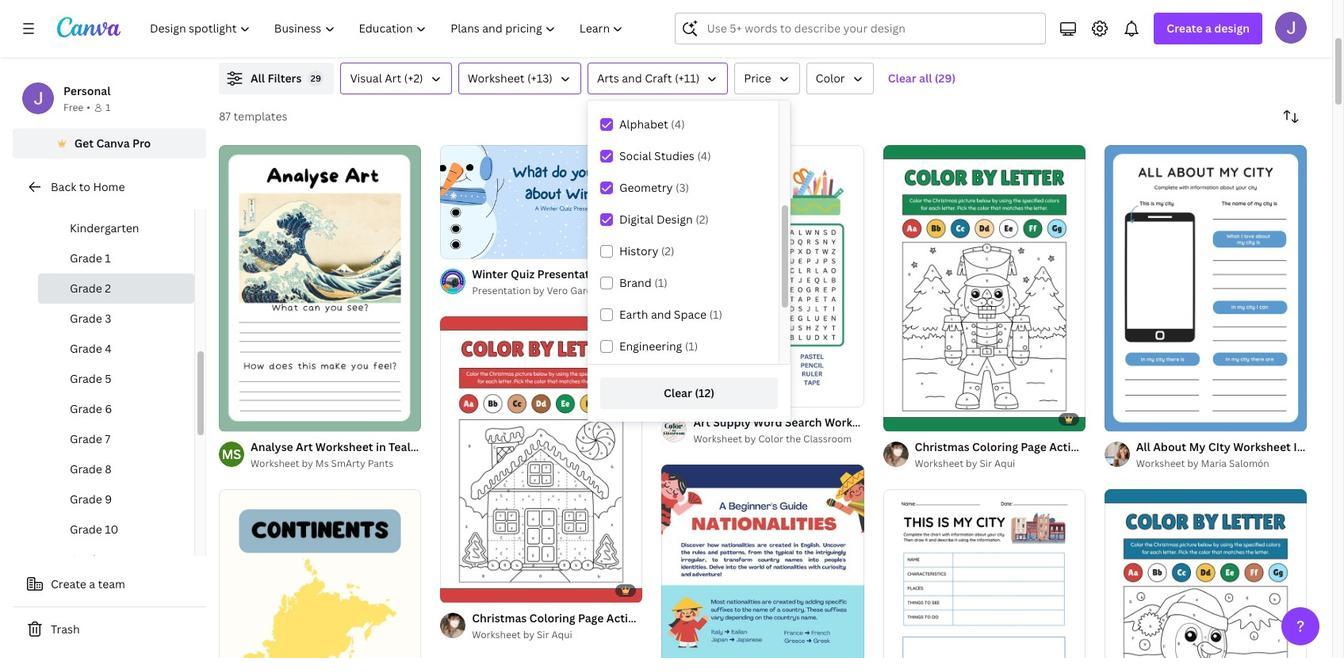 Task type: locate. For each thing, give the bounding box(es) containing it.
color left the the
[[759, 433, 784, 446]]

0 horizontal spatial presentation
[[472, 284, 531, 297]]

2 up analyse
[[248, 413, 253, 424]]

1 horizontal spatial of
[[458, 240, 467, 251]]

create a design button
[[1155, 13, 1263, 44]]

0 vertical spatial and
[[622, 71, 642, 86]]

1 horizontal spatial a
[[1206, 21, 1212, 36]]

1 for 1
[[105, 101, 110, 114]]

all for all filters
[[251, 71, 265, 86]]

clear inside 'button'
[[888, 71, 917, 86]]

1 horizontal spatial style
[[768, 266, 796, 282]]

in up pants
[[376, 440, 386, 455]]

7
[[105, 432, 110, 447]]

create
[[1167, 21, 1203, 36], [51, 577, 86, 592]]

29 filter options selected element
[[308, 71, 324, 86]]

create a design
[[1167, 21, 1250, 36]]

arts and craft (+11) button
[[588, 63, 729, 94]]

a left team
[[89, 577, 95, 592]]

0 vertical spatial white
[[622, 266, 654, 282]]

worksheet by color the classroom link
[[694, 432, 864, 448]]

color right price 'button'
[[816, 71, 845, 86]]

1 horizontal spatial art
[[385, 71, 402, 86]]

all about my city worksheet in white a worksheet by maria salomón
[[1137, 440, 1345, 470]]

history
[[620, 244, 659, 259]]

1 horizontal spatial presentation
[[538, 266, 607, 282]]

1 vertical spatial in
[[376, 440, 386, 455]]

(+11)
[[675, 71, 700, 86]]

1 right •
[[105, 101, 110, 114]]

white left "a"
[[1307, 440, 1339, 455]]

studies
[[655, 148, 695, 163]]

grade up create a team
[[70, 552, 102, 567]]

0 horizontal spatial (2)
[[662, 244, 675, 259]]

art supply word search worksheet in red green illustrated style image
[[662, 145, 864, 407]]

classroom
[[804, 433, 852, 446]]

and right earth
[[651, 307, 672, 322]]

1 vertical spatial art
[[296, 440, 313, 455]]

of
[[458, 240, 467, 251], [237, 413, 246, 424]]

create inside dropdown button
[[1167, 21, 1203, 36]]

1 horizontal spatial (4)
[[697, 148, 711, 163]]

9 grade from the top
[[70, 492, 102, 507]]

clear for clear all (29)
[[888, 71, 917, 86]]

1 horizontal spatial sir
[[980, 457, 992, 470]]

back to home
[[51, 179, 125, 194]]

3
[[105, 311, 111, 326]]

pre-school
[[70, 190, 128, 205]]

all left "filters"
[[251, 71, 265, 86]]

(1) right "brand"
[[655, 275, 668, 290]]

of for winter quiz presentation in white and blue illustrative style
[[458, 240, 467, 251]]

geometry
[[620, 180, 673, 195]]

a
[[1206, 21, 1212, 36], [89, 577, 95, 592]]

0 vertical spatial aqui
[[995, 457, 1016, 470]]

by inside winter quiz presentation in white and blue illustrative style presentation by vero garcía
[[533, 284, 545, 297]]

create a team
[[51, 577, 125, 592]]

grade left '9'
[[70, 492, 102, 507]]

a for team
[[89, 577, 95, 592]]

in inside winter quiz presentation in white and blue illustrative style presentation by vero garcía
[[610, 266, 620, 282]]

0 vertical spatial create
[[1167, 21, 1203, 36]]

create left design
[[1167, 21, 1203, 36]]

in for teal
[[376, 440, 386, 455]]

1 vertical spatial (1)
[[710, 307, 723, 322]]

of up 'ms' link
[[237, 413, 246, 424]]

worksheet inside button
[[468, 71, 525, 86]]

0 horizontal spatial color
[[759, 433, 784, 446]]

1 horizontal spatial in
[[610, 266, 620, 282]]

0 horizontal spatial art
[[296, 440, 313, 455]]

0 horizontal spatial (4)
[[671, 117, 685, 132]]

digital
[[620, 212, 654, 227]]

blue
[[680, 266, 704, 282], [413, 440, 438, 455]]

grade left 6
[[70, 401, 102, 417]]

0 horizontal spatial blue
[[413, 440, 438, 455]]

0 vertical spatial (1)
[[655, 275, 668, 290]]

white
[[622, 266, 654, 282], [1307, 440, 1339, 455]]

the
[[786, 433, 801, 446]]

1 vertical spatial aqui
[[552, 628, 573, 642]]

all about my city worksheet in white and blue simple style image
[[1105, 145, 1307, 431]]

0 horizontal spatial in
[[376, 440, 386, 455]]

worksheet by sir aqui
[[915, 457, 1016, 470], [472, 628, 573, 642]]

grade
[[70, 251, 102, 266], [70, 281, 102, 296], [70, 311, 102, 326], [70, 341, 102, 356], [70, 371, 102, 386], [70, 401, 102, 417], [70, 432, 102, 447], [70, 462, 102, 477], [70, 492, 102, 507], [70, 522, 102, 537], [70, 552, 102, 567]]

1 vertical spatial create
[[51, 577, 86, 592]]

2 vertical spatial (1)
[[685, 339, 698, 354]]

1 vertical spatial white
[[1307, 440, 1339, 455]]

grade 4 link
[[38, 334, 194, 364]]

in inside analyse art worksheet in teal blue basic style worksheet by ms smarty pants
[[376, 440, 386, 455]]

0 horizontal spatial style
[[472, 440, 500, 455]]

art
[[385, 71, 402, 86], [296, 440, 313, 455]]

5 grade from the top
[[70, 371, 102, 386]]

0 horizontal spatial aqui
[[552, 628, 573, 642]]

1 horizontal spatial worksheet by sir aqui link
[[915, 456, 1086, 472]]

87
[[219, 109, 231, 124]]

0 horizontal spatial worksheet by sir aqui link
[[472, 627, 643, 643]]

alphabet
[[620, 117, 669, 132]]

presentation up garcía
[[538, 266, 607, 282]]

10 grade from the top
[[70, 522, 102, 537]]

0 vertical spatial clear
[[888, 71, 917, 86]]

a inside dropdown button
[[1206, 21, 1212, 36]]

style
[[768, 266, 796, 282], [472, 440, 500, 455]]

create down the grade 11
[[51, 577, 86, 592]]

(4) right studies
[[697, 148, 711, 163]]

1 horizontal spatial clear
[[888, 71, 917, 86]]

free
[[63, 101, 84, 114]]

0 horizontal spatial white
[[622, 266, 654, 282]]

a for design
[[1206, 21, 1212, 36]]

1 vertical spatial clear
[[664, 386, 693, 401]]

geometry (3)
[[620, 180, 690, 195]]

0 horizontal spatial clear
[[664, 386, 693, 401]]

11
[[105, 552, 117, 567]]

style inside analyse art worksheet in teal blue basic style worksheet by ms smarty pants
[[472, 440, 500, 455]]

(2) right "history"
[[662, 244, 675, 259]]

clear left (12)
[[664, 386, 693, 401]]

(1) down space
[[685, 339, 698, 354]]

style right basic
[[472, 440, 500, 455]]

back
[[51, 179, 76, 194]]

1 vertical spatial style
[[472, 440, 500, 455]]

style right illustrative at top
[[768, 266, 796, 282]]

blue up space
[[680, 266, 704, 282]]

grade for grade 1
[[70, 251, 102, 266]]

0 horizontal spatial sir
[[537, 628, 549, 642]]

pants
[[368, 457, 394, 470]]

None search field
[[676, 13, 1047, 44]]

1 vertical spatial (4)
[[697, 148, 711, 163]]

1 vertical spatial presentation
[[472, 284, 531, 297]]

all
[[251, 71, 265, 86], [1137, 440, 1151, 455]]

clear all (29)
[[888, 71, 956, 86]]

0 vertical spatial presentation
[[538, 266, 607, 282]]

christmas coloring page activity worksheet in red and white festive and lined style image
[[440, 317, 643, 603]]

0 horizontal spatial a
[[89, 577, 95, 592]]

(+13)
[[527, 71, 553, 86]]

grade 3
[[70, 311, 111, 326]]

grade up grade 2
[[70, 251, 102, 266]]

to
[[79, 179, 90, 194]]

all left about
[[1137, 440, 1151, 455]]

in down "history"
[[610, 266, 620, 282]]

grade down grade 1
[[70, 281, 102, 296]]

grade for grade 10
[[70, 522, 102, 537]]

clear (12) button
[[601, 378, 778, 409]]

art right analyse
[[296, 440, 313, 455]]

a left design
[[1206, 21, 1212, 36]]

2 horizontal spatial (1)
[[710, 307, 723, 322]]

1 horizontal spatial (1)
[[685, 339, 698, 354]]

0 vertical spatial art
[[385, 71, 402, 86]]

pro
[[132, 136, 151, 151]]

1 vertical spatial color
[[759, 433, 784, 446]]

grade inside "link"
[[70, 462, 102, 477]]

analyse art worksheet in teal blue basic style image
[[219, 145, 421, 431]]

color button
[[807, 63, 874, 94]]

9
[[105, 492, 112, 507]]

worksheet
[[468, 71, 525, 86], [694, 433, 743, 446], [316, 440, 373, 455], [1234, 440, 1292, 455], [251, 457, 300, 470], [915, 457, 964, 470], [1137, 457, 1186, 470], [472, 628, 521, 642]]

all inside all about my city worksheet in white a worksheet by maria salomón
[[1137, 440, 1151, 455]]

11 grade from the top
[[70, 552, 102, 567]]

engineering (1)
[[620, 339, 698, 354]]

presentation down winter
[[472, 284, 531, 297]]

6 grade from the top
[[70, 401, 102, 417]]

1 left 20
[[452, 240, 456, 251]]

clear all (29) button
[[880, 63, 964, 94]]

(4) up studies
[[671, 117, 685, 132]]

grade 8 link
[[38, 455, 194, 485]]

0 vertical spatial (2)
[[696, 212, 709, 227]]

blue inside analyse art worksheet in teal blue basic style worksheet by ms smarty pants
[[413, 440, 438, 455]]

grade for grade 7
[[70, 432, 102, 447]]

clear left all
[[888, 71, 917, 86]]

0 horizontal spatial of
[[237, 413, 246, 424]]

in for white
[[610, 266, 620, 282]]

aqui
[[995, 457, 1016, 470], [552, 628, 573, 642]]

2
[[105, 281, 111, 296], [248, 413, 253, 424]]

(1)
[[655, 275, 668, 290], [710, 307, 723, 322], [685, 339, 698, 354]]

grade 6
[[70, 401, 112, 417]]

grade 7
[[70, 432, 110, 447]]

0 vertical spatial all
[[251, 71, 265, 86]]

and inside button
[[622, 71, 642, 86]]

grade 11
[[70, 552, 117, 567]]

worksheet by sir aqui for christmas coloring page activity worksheet in red and white festive and lined style image
[[472, 628, 573, 642]]

grade left '8'
[[70, 462, 102, 477]]

blue right teal
[[413, 440, 438, 455]]

worksheet by ms smarty pants link
[[251, 456, 421, 472]]

salomón
[[1230, 457, 1270, 470]]

2 vertical spatial and
[[651, 307, 672, 322]]

art for visual
[[385, 71, 402, 86]]

1 for 1 of 20
[[452, 240, 456, 251]]

white down "history"
[[622, 266, 654, 282]]

1 horizontal spatial blue
[[680, 266, 704, 282]]

grade for grade 5
[[70, 371, 102, 386]]

aqui for christmas coloring page activity worksheet in green and white festive and lined style image
[[995, 457, 1016, 470]]

1 vertical spatial worksheet by sir aqui
[[472, 628, 573, 642]]

ms smarty pants image
[[219, 442, 244, 467]]

2 grade from the top
[[70, 281, 102, 296]]

1 of 2
[[230, 413, 253, 424]]

a inside button
[[89, 577, 95, 592]]

grade left the 10
[[70, 522, 102, 537]]

0 vertical spatial (4)
[[671, 117, 685, 132]]

clear inside button
[[664, 386, 693, 401]]

winter quiz presentation in white and blue illustrative style presentation by vero garcía
[[472, 266, 796, 297]]

grade left 5
[[70, 371, 102, 386]]

7 grade from the top
[[70, 432, 102, 447]]

home
[[93, 179, 125, 194]]

christmas coloring page activity worksheet in blue and white festive and lined style image
[[1105, 490, 1307, 658]]

1 vertical spatial a
[[89, 577, 95, 592]]

1 vertical spatial 2
[[248, 413, 253, 424]]

1 horizontal spatial aqui
[[995, 457, 1016, 470]]

0 vertical spatial blue
[[680, 266, 704, 282]]

worksheet by sir aqui link for christmas coloring page activity worksheet in green and white festive and lined style image
[[915, 456, 1086, 472]]

create for create a team
[[51, 577, 86, 592]]

kindergarten link
[[38, 213, 194, 244]]

worksheet by sir aqui link
[[915, 456, 1086, 472], [472, 627, 643, 643]]

0 vertical spatial in
[[610, 266, 620, 282]]

0 vertical spatial sir
[[980, 457, 992, 470]]

1 vertical spatial blue
[[413, 440, 438, 455]]

1 horizontal spatial all
[[1137, 440, 1151, 455]]

kindergarten
[[70, 221, 139, 236]]

(2)
[[696, 212, 709, 227], [662, 244, 675, 259]]

art inside button
[[385, 71, 402, 86]]

color inside worksheet by color the classroom link
[[759, 433, 784, 446]]

0 vertical spatial worksheet by sir aqui link
[[915, 456, 1086, 472]]

1 horizontal spatial create
[[1167, 21, 1203, 36]]

grade left 4
[[70, 341, 102, 356]]

0 vertical spatial style
[[768, 266, 796, 282]]

(1) right space
[[710, 307, 723, 322]]

0 vertical spatial a
[[1206, 21, 1212, 36]]

8 grade from the top
[[70, 462, 102, 477]]

alphabet (4)
[[620, 117, 685, 132]]

visual
[[350, 71, 382, 86]]

1 vertical spatial all
[[1137, 440, 1151, 455]]

(4)
[[671, 117, 685, 132], [697, 148, 711, 163]]

sir
[[980, 457, 992, 470], [537, 628, 549, 642]]

get canva pro button
[[13, 129, 206, 159]]

of for analyse art worksheet in teal blue basic style
[[237, 413, 246, 424]]

1 grade from the top
[[70, 251, 102, 266]]

of left 20
[[458, 240, 467, 251]]

grade left 3
[[70, 311, 102, 326]]

0 horizontal spatial worksheet by sir aqui
[[472, 628, 573, 642]]

art left (+2)
[[385, 71, 402, 86]]

1 horizontal spatial white
[[1307, 440, 1339, 455]]

art inside analyse art worksheet in teal blue basic style worksheet by ms smarty pants
[[296, 440, 313, 455]]

1 vertical spatial and
[[657, 266, 677, 282]]

3 grade from the top
[[70, 311, 102, 326]]

analyse art worksheet in teal blue basic style worksheet by ms smarty pants
[[251, 440, 500, 470]]

0 vertical spatial worksheet by sir aqui
[[915, 457, 1016, 470]]

1 horizontal spatial worksheet by sir aqui
[[915, 457, 1016, 470]]

trash link
[[13, 614, 206, 646]]

1 vertical spatial sir
[[537, 628, 549, 642]]

and for craft
[[622, 71, 642, 86]]

create inside button
[[51, 577, 86, 592]]

2 up 3
[[105, 281, 111, 296]]

grade left 7
[[70, 432, 102, 447]]

design
[[1215, 21, 1250, 36]]

0 vertical spatial 2
[[105, 281, 111, 296]]

0 horizontal spatial (1)
[[655, 275, 668, 290]]

sir for christmas coloring page activity worksheet in green and white festive and lined style image
[[980, 457, 992, 470]]

by
[[533, 284, 545, 297], [745, 433, 756, 446], [302, 457, 313, 470], [966, 457, 978, 470], [1188, 457, 1199, 470], [523, 628, 535, 642]]

and down 'history (2)'
[[657, 266, 677, 282]]

0 horizontal spatial all
[[251, 71, 265, 86]]

4 grade from the top
[[70, 341, 102, 356]]

1 horizontal spatial color
[[816, 71, 845, 86]]

free •
[[63, 101, 90, 114]]

0 vertical spatial of
[[458, 240, 467, 251]]

1 up 'ms' link
[[230, 413, 235, 424]]

analyse
[[251, 440, 293, 455]]

visual art (+2)
[[350, 71, 423, 86]]

ms smarty pants element
[[219, 442, 244, 467]]

0 horizontal spatial create
[[51, 577, 86, 592]]

(2) right design
[[696, 212, 709, 227]]

and right arts
[[622, 71, 642, 86]]

1 vertical spatial of
[[237, 413, 246, 424]]

1 vertical spatial worksheet by sir aqui link
[[472, 627, 643, 643]]

and
[[622, 71, 642, 86], [657, 266, 677, 282], [651, 307, 672, 322]]

0 vertical spatial color
[[816, 71, 845, 86]]



Task type: vqa. For each thing, say whether or not it's contained in the screenshot.
Worksheet in Button
yes



Task type: describe. For each thing, give the bounding box(es) containing it.
this is my city writing worksheet in colorful minimalist style image
[[883, 490, 1086, 658]]

arts and craft (+11)
[[597, 71, 700, 86]]

art for analyse
[[296, 440, 313, 455]]

grade 4
[[70, 341, 112, 356]]

0 horizontal spatial 2
[[105, 281, 111, 296]]

4
[[105, 341, 112, 356]]

back to home link
[[13, 171, 206, 203]]

Search search field
[[707, 13, 1036, 44]]

templates
[[234, 109, 288, 124]]

grade 7 link
[[38, 424, 194, 455]]

and inside winter quiz presentation in white and blue illustrative style presentation by vero garcía
[[657, 266, 677, 282]]

1 horizontal spatial (2)
[[696, 212, 709, 227]]

price button
[[735, 63, 800, 94]]

grade 6 link
[[38, 394, 194, 424]]

grade 8
[[70, 462, 112, 477]]

space
[[674, 307, 707, 322]]

create for create a design
[[1167, 21, 1203, 36]]

8
[[105, 462, 112, 477]]

brand (1)
[[620, 275, 668, 290]]

grade 3 link
[[38, 304, 194, 334]]

continents world asia document in yellow blue white illustrative style image
[[219, 490, 421, 658]]

arts
[[597, 71, 619, 86]]

grade 5
[[70, 371, 112, 386]]

smarty
[[331, 457, 366, 470]]

color inside color "button"
[[816, 71, 845, 86]]

grade for grade 6
[[70, 401, 102, 417]]

canva
[[96, 136, 130, 151]]

(3)
[[676, 180, 690, 195]]

aqui for christmas coloring page activity worksheet in red and white festive and lined style image
[[552, 628, 573, 642]]

(+2)
[[404, 71, 423, 86]]

social
[[620, 148, 652, 163]]

school
[[92, 190, 128, 205]]

blue inside winter quiz presentation in white and blue illustrative style presentation by vero garcía
[[680, 266, 704, 282]]

1 of 20 link
[[440, 145, 643, 259]]

worksheet by sir aqui link for christmas coloring page activity worksheet in red and white festive and lined style image
[[472, 627, 643, 643]]

white inside all about my city worksheet in white a worksheet by maria salomón
[[1307, 440, 1339, 455]]

trash
[[51, 622, 80, 637]]

Sort by button
[[1276, 101, 1307, 132]]

visual art (+2) button
[[341, 63, 452, 94]]

analyse art worksheet in teal blue basic style link
[[251, 439, 500, 456]]

by inside analyse art worksheet in teal blue basic style worksheet by ms smarty pants
[[302, 457, 313, 470]]

presentation by vero garcía link
[[472, 283, 643, 299]]

grade 11 link
[[38, 545, 194, 575]]

white inside winter quiz presentation in white and blue illustrative style presentation by vero garcía
[[622, 266, 654, 282]]

grade 10 link
[[38, 515, 194, 545]]

1 for 1 of 2
[[230, 413, 235, 424]]

create a team button
[[13, 569, 206, 601]]

all about my city worksheet in white a link
[[1137, 439, 1345, 456]]

winter
[[472, 266, 508, 282]]

christmas coloring page activity worksheet in green and white festive and lined style image
[[883, 145, 1086, 431]]

craft
[[645, 71, 672, 86]]

5
[[105, 371, 112, 386]]

worksheet by maria salomón link
[[1137, 456, 1307, 472]]

grade for grade 3
[[70, 311, 102, 326]]

digital design (2)
[[620, 212, 709, 227]]

worksheet (+13)
[[468, 71, 553, 86]]

pre-
[[70, 190, 92, 205]]

(29)
[[935, 71, 956, 86]]

all for all about my city worksheet in white a worksheet by maria salomón
[[1137, 440, 1151, 455]]

earth
[[620, 307, 649, 322]]

grade for grade 4
[[70, 341, 102, 356]]

history (2)
[[620, 244, 675, 259]]

by inside all about my city worksheet in white a worksheet by maria salomón
[[1188, 457, 1199, 470]]

grade for grade 11
[[70, 552, 102, 567]]

social studies (4)
[[620, 148, 711, 163]]

illustrative
[[707, 266, 765, 282]]

my
[[1190, 440, 1206, 455]]

and for space
[[651, 307, 672, 322]]

grade 1 link
[[38, 244, 194, 274]]

nationalities infographic in white blue cute fun style image
[[662, 465, 864, 658]]

teal
[[389, 440, 411, 455]]

1 down kindergarten
[[105, 251, 111, 266]]

1 vertical spatial (2)
[[662, 244, 675, 259]]

maria
[[1202, 457, 1227, 470]]

top level navigation element
[[140, 13, 637, 44]]

vero
[[547, 284, 568, 297]]

worksheet (+13) button
[[458, 63, 581, 94]]

city
[[1209, 440, 1231, 455]]

grade 1
[[70, 251, 111, 266]]

grade 2
[[70, 281, 111, 296]]

get canva pro
[[74, 136, 151, 151]]

design
[[657, 212, 693, 227]]

6
[[105, 401, 112, 417]]

worksheet by sir aqui for christmas coloring page activity worksheet in green and white festive and lined style image
[[915, 457, 1016, 470]]

style inside winter quiz presentation in white and blue illustrative style presentation by vero garcía
[[768, 266, 796, 282]]

(1) for brand (1)
[[655, 275, 668, 290]]

1 horizontal spatial 2
[[248, 413, 253, 424]]

sir for christmas coloring page activity worksheet in red and white festive and lined style image
[[537, 628, 549, 642]]

grade for grade 8
[[70, 462, 102, 477]]

clear for clear (12)
[[664, 386, 693, 401]]

engineering
[[620, 339, 683, 354]]

1 of 20
[[452, 240, 480, 251]]

winter quiz presentation in white and blue illustrative style image
[[440, 145, 643, 259]]

grade 10
[[70, 522, 119, 537]]

all
[[919, 71, 933, 86]]

a
[[1341, 440, 1345, 455]]

10
[[105, 522, 119, 537]]

worksheet by color the classroom
[[694, 433, 852, 446]]

clear (12)
[[664, 386, 715, 401]]

grade for grade 2
[[70, 281, 102, 296]]

jacob simon image
[[1276, 12, 1307, 44]]

29
[[311, 72, 321, 84]]

team
[[98, 577, 125, 592]]

pre-school link
[[38, 183, 194, 213]]

grade for grade 9
[[70, 492, 102, 507]]

price
[[744, 71, 772, 86]]

(1) for engineering (1)
[[685, 339, 698, 354]]

all filters
[[251, 71, 302, 86]]

about
[[1154, 440, 1187, 455]]

grade 9
[[70, 492, 112, 507]]



